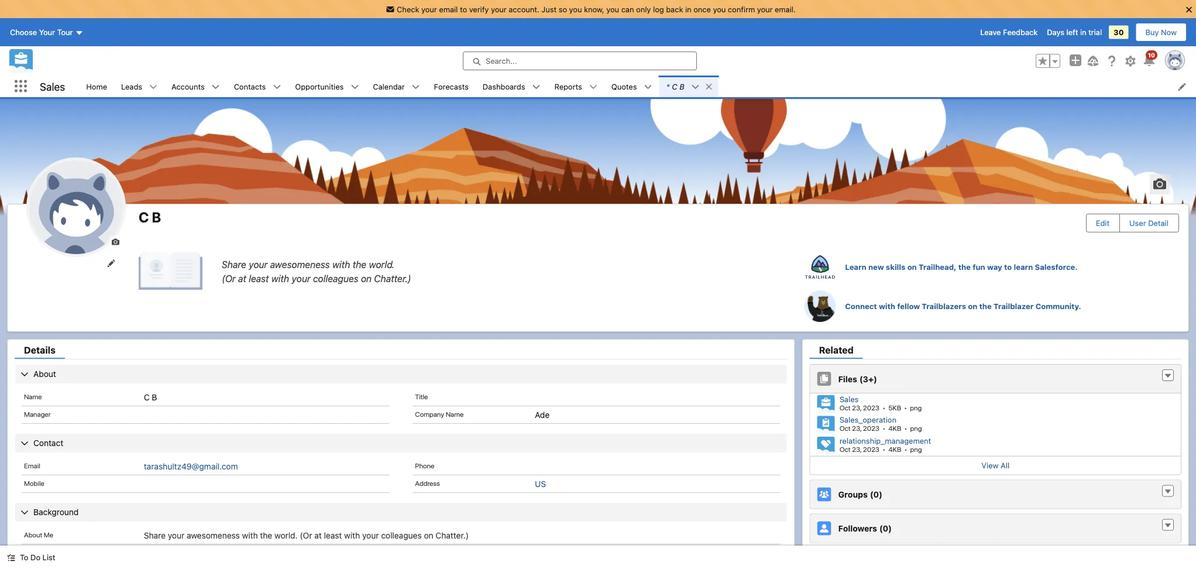 Task type: describe. For each thing, give the bounding box(es) containing it.
quotes link
[[605, 76, 644, 97]]

salesforce.
[[1036, 263, 1079, 271]]

about button
[[15, 365, 787, 384]]

files element
[[810, 364, 1182, 475]]

know,
[[584, 5, 605, 13]]

background
[[33, 507, 79, 517]]

learn
[[846, 263, 867, 271]]

me
[[44, 531, 53, 539]]

buy now
[[1146, 28, 1178, 37]]

about for about me
[[24, 531, 42, 539]]

2023 for relationship_management
[[864, 445, 880, 453]]

mobile
[[24, 479, 44, 487]]

details
[[24, 344, 56, 356]]

1 vertical spatial colleagues
[[381, 531, 422, 540]]

1 horizontal spatial share
[[222, 259, 246, 270]]

(0) for groups (0)
[[871, 490, 883, 499]]

calendar
[[373, 82, 405, 91]]

oct 23, 2023 for relationship_management
[[840, 445, 880, 453]]

phone
[[415, 462, 435, 470]]

text default image for leads
[[149, 83, 158, 91]]

accounts link
[[165, 76, 212, 97]]

check your email to verify your account. just so you know, you can only log back in once you confirm your email.
[[397, 5, 796, 13]]

2 vertical spatial c
[[144, 392, 150, 402]]

verify
[[469, 5, 489, 13]]

(0) for followers (0)
[[880, 524, 892, 533]]

text default image inside calendar list item
[[412, 83, 420, 91]]

view
[[982, 461, 999, 470]]

1 vertical spatial to
[[1005, 263, 1013, 271]]

connect with fellow trailblazers on the trailblazer community.
[[846, 302, 1082, 310]]

text default image for contacts
[[273, 83, 281, 91]]

following element
[[810, 548, 1182, 569]]

4 for relationship_management
[[889, 445, 893, 453]]

home link
[[79, 76, 114, 97]]

1 vertical spatial world.
[[275, 531, 298, 540]]

manager
[[24, 410, 51, 418]]

1 vertical spatial (or
[[300, 531, 312, 540]]

trailhead,
[[919, 263, 957, 271]]

buy now button
[[1136, 23, 1188, 42]]

trailblazer
[[994, 302, 1034, 310]]

related
[[820, 344, 854, 356]]

to do list
[[20, 553, 55, 562]]

connect with fellow trailblazers on the trailblazer community. link
[[805, 290, 1189, 322]]

about for about
[[33, 369, 56, 379]]

can
[[622, 5, 635, 13]]

choose your tour
[[10, 28, 73, 37]]

*
[[667, 82, 670, 91]]

5
[[889, 404, 893, 412]]

leads link
[[114, 76, 149, 97]]

ade
[[535, 410, 550, 420]]

kb for sales
[[893, 404, 902, 412]]

0 vertical spatial to
[[460, 5, 467, 13]]

0 vertical spatial least
[[249, 273, 269, 284]]

oct for sales
[[840, 404, 851, 412]]

(3+)
[[860, 374, 878, 384]]

email.
[[775, 5, 796, 13]]

text default image for accounts
[[212, 83, 220, 91]]

contacts
[[234, 82, 266, 91]]

buy
[[1146, 28, 1160, 37]]

(or inside share your awesomeness with the world. (or at least with your colleagues on chatter.)
[[222, 273, 236, 284]]

dashboards list item
[[476, 76, 548, 97]]

us
[[535, 479, 546, 489]]

email
[[24, 462, 40, 470]]

png for sales_operation
[[911, 424, 923, 433]]

sales inside files element
[[840, 395, 859, 404]]

groups (0)
[[839, 490, 883, 499]]

leads
[[121, 82, 142, 91]]

30
[[1115, 28, 1125, 37]]

so
[[559, 5, 567, 13]]

user detail
[[1130, 219, 1169, 228]]

1 vertical spatial name
[[446, 410, 464, 418]]

0 horizontal spatial share
[[144, 531, 166, 540]]

email
[[439, 5, 458, 13]]

edit button
[[1087, 214, 1120, 232]]

us link
[[535, 479, 779, 489]]

1 vertical spatial b
[[152, 209, 161, 225]]

related link
[[810, 344, 864, 359]]

* c b
[[667, 82, 685, 91]]

quotes
[[612, 82, 637, 91]]

all
[[1001, 461, 1010, 470]]

your
[[39, 28, 55, 37]]

opportunities
[[295, 82, 344, 91]]

5 kb
[[889, 404, 902, 412]]

search... button
[[463, 52, 697, 70]]

edit about me image
[[139, 252, 203, 290]]

oct 23, 2023 for sales_operation
[[840, 424, 880, 433]]

quotes list item
[[605, 76, 660, 97]]

oct for relationship_management
[[840, 445, 851, 453]]

choose
[[10, 28, 37, 37]]

b inside list
[[680, 82, 685, 91]]

accounts
[[172, 82, 205, 91]]

oct 23, 2023 for sales
[[840, 404, 880, 412]]

now
[[1162, 28, 1178, 37]]

the inside share your awesomeness with the world. (or at least with your colleagues on chatter.)
[[353, 259, 367, 270]]

4 for sales_operation
[[889, 424, 893, 433]]

do
[[30, 553, 40, 562]]

once
[[694, 5, 711, 13]]

to
[[20, 553, 28, 562]]

2 vertical spatial b
[[152, 392, 157, 402]]

tour
[[57, 28, 73, 37]]

followers (0)
[[839, 524, 892, 533]]

about me
[[24, 531, 53, 539]]

reports list item
[[548, 76, 605, 97]]

1 vertical spatial c
[[139, 209, 149, 225]]

groups
[[839, 490, 868, 499]]

text default image inside to do list button
[[7, 554, 15, 562]]

leave feedback link
[[981, 28, 1038, 37]]

1 horizontal spatial at
[[315, 531, 322, 540]]

sales_operation
[[840, 416, 897, 424]]

0 horizontal spatial sales
[[40, 80, 65, 93]]

fun
[[973, 263, 986, 271]]

2023 for sales
[[864, 404, 880, 412]]

contacts list item
[[227, 76, 288, 97]]

search...
[[486, 57, 517, 65]]

feedback
[[1004, 28, 1038, 37]]

list containing home
[[79, 76, 1197, 97]]

4 kb for sales_operation
[[889, 424, 902, 433]]

contact
[[33, 438, 63, 448]]

23, for sales_operation
[[853, 424, 862, 433]]

company
[[415, 410, 445, 418]]

user
[[1130, 219, 1147, 228]]

left
[[1067, 28, 1079, 37]]

world. inside share your awesomeness with the world. (or at least with your colleagues on chatter.)
[[369, 259, 395, 270]]



Task type: vqa. For each thing, say whether or not it's contained in the screenshot.
Dashboards
yes



Task type: locate. For each thing, give the bounding box(es) containing it.
reports
[[555, 82, 583, 91]]

1 vertical spatial png
[[911, 424, 923, 433]]

1 horizontal spatial least
[[324, 531, 342, 540]]

in right left
[[1081, 28, 1087, 37]]

reports link
[[548, 76, 590, 97]]

0 horizontal spatial name
[[24, 392, 42, 401]]

view all link
[[811, 456, 1182, 475]]

4 kb up relationship_management
[[889, 424, 902, 433]]

to right way
[[1005, 263, 1013, 271]]

chatter.)
[[374, 273, 412, 284], [436, 531, 469, 540]]

sales down files
[[840, 395, 859, 404]]

23, for sales
[[853, 404, 862, 412]]

awesomeness inside share your awesomeness with the world. (or at least with your colleagues on chatter.)
[[270, 259, 330, 270]]

list
[[79, 76, 1197, 97]]

text default image inside the accounts 'list item'
[[212, 83, 220, 91]]

in right back
[[686, 5, 692, 13]]

groups element
[[810, 480, 1182, 509]]

to right email
[[460, 5, 467, 13]]

1 vertical spatial chatter.)
[[436, 531, 469, 540]]

0 horizontal spatial you
[[570, 5, 582, 13]]

1 vertical spatial about
[[24, 531, 42, 539]]

detail
[[1149, 219, 1169, 228]]

0 vertical spatial colleagues
[[313, 273, 359, 284]]

1 oct from the top
[[840, 404, 851, 412]]

accounts list item
[[165, 76, 227, 97]]

followers element
[[810, 514, 1182, 543]]

list item
[[660, 76, 719, 97]]

1 kb from the top
[[893, 404, 902, 412]]

details link
[[15, 344, 65, 359]]

text default image inside quotes list item
[[644, 83, 653, 91]]

0 vertical spatial 4
[[889, 424, 893, 433]]

way
[[988, 263, 1003, 271]]

(0) right groups
[[871, 490, 883, 499]]

1 vertical spatial c b
[[144, 392, 157, 402]]

2 kb from the top
[[893, 424, 902, 433]]

skills
[[887, 263, 906, 271]]

0 vertical spatial png
[[911, 404, 922, 412]]

oct
[[840, 404, 851, 412], [840, 424, 851, 433], [840, 445, 851, 453]]

0 vertical spatial c
[[672, 82, 678, 91]]

2 you from the left
[[607, 5, 620, 13]]

2 4 from the top
[[889, 445, 893, 453]]

contact button
[[15, 434, 787, 453]]

calendar list item
[[366, 76, 427, 97]]

png for sales
[[911, 404, 922, 412]]

opportunities list item
[[288, 76, 366, 97]]

oct down sales_operation
[[840, 445, 851, 453]]

2 vertical spatial 2023
[[864, 445, 880, 453]]

3 png from the top
[[911, 445, 923, 453]]

4 up relationship_management
[[889, 424, 893, 433]]

1 vertical spatial 23,
[[853, 424, 862, 433]]

least
[[249, 273, 269, 284], [324, 531, 342, 540]]

to
[[460, 5, 467, 13], [1005, 263, 1013, 271]]

text default image inside opportunities list item
[[351, 83, 359, 91]]

0 horizontal spatial awesomeness
[[187, 531, 240, 540]]

2 23, from the top
[[853, 424, 862, 433]]

0 vertical spatial (or
[[222, 273, 236, 284]]

days
[[1048, 28, 1065, 37]]

list item containing *
[[660, 76, 719, 97]]

you left can
[[607, 5, 620, 13]]

1 horizontal spatial in
[[1081, 28, 1087, 37]]

text default image inside reports list item
[[590, 83, 598, 91]]

png for relationship_management
[[911, 445, 923, 453]]

1 horizontal spatial name
[[446, 410, 464, 418]]

choose your tour button
[[9, 23, 84, 42]]

0 horizontal spatial at
[[238, 273, 246, 284]]

1 horizontal spatial chatter.)
[[436, 531, 469, 540]]

0 horizontal spatial colleagues
[[313, 273, 359, 284]]

1 horizontal spatial you
[[607, 5, 620, 13]]

2023 up relationship_management
[[864, 424, 880, 433]]

with inside connect with fellow trailblazers on the trailblazer community. link
[[880, 302, 896, 310]]

0 horizontal spatial least
[[249, 273, 269, 284]]

oct 23, 2023 up sales_operation
[[840, 404, 880, 412]]

edit
[[1097, 219, 1110, 228]]

3 2023 from the top
[[864, 445, 880, 453]]

23, up sales_operation
[[853, 404, 862, 412]]

oct 23, 2023 down sales_operation
[[840, 445, 880, 453]]

oct up sales_operation
[[840, 404, 851, 412]]

you right once
[[714, 5, 726, 13]]

23, for relationship_management
[[853, 445, 862, 453]]

2023 up sales_operation
[[864, 404, 880, 412]]

4 down sales_operation
[[889, 445, 893, 453]]

0 vertical spatial about
[[33, 369, 56, 379]]

2023 down sales_operation
[[864, 445, 880, 453]]

text default image
[[149, 83, 158, 91], [212, 83, 220, 91], [273, 83, 281, 91], [644, 83, 653, 91], [1165, 488, 1173, 496], [1165, 522, 1173, 530]]

(0) right followers
[[880, 524, 892, 533]]

2 horizontal spatial you
[[714, 5, 726, 13]]

0 vertical spatial kb
[[893, 404, 902, 412]]

account.
[[509, 5, 540, 13]]

2 oct 23, 2023 from the top
[[840, 424, 880, 433]]

sales
[[40, 80, 65, 93], [840, 395, 859, 404]]

only
[[637, 5, 651, 13]]

23, down sales_operation
[[853, 445, 862, 453]]

trial
[[1089, 28, 1103, 37]]

1 horizontal spatial to
[[1005, 263, 1013, 271]]

(0)
[[871, 490, 883, 499], [880, 524, 892, 533]]

colleagues inside share your awesomeness with the world. (or at least with your colleagues on chatter.)
[[313, 273, 359, 284]]

text default image inside files element
[[1165, 372, 1173, 380]]

learn new skills on trailhead, the fun way to learn salesforce.
[[846, 263, 1079, 271]]

4 kb
[[889, 424, 902, 433], [889, 445, 902, 453]]

user detail button
[[1121, 214, 1179, 232]]

1 horizontal spatial (or
[[300, 531, 312, 540]]

1 vertical spatial at
[[315, 531, 322, 540]]

1 vertical spatial 4
[[889, 445, 893, 453]]

2 2023 from the top
[[864, 424, 880, 433]]

files (3+)
[[839, 374, 878, 384]]

leads list item
[[114, 76, 165, 97]]

new
[[869, 263, 885, 271]]

confirm
[[728, 5, 756, 13]]

1 vertical spatial awesomeness
[[187, 531, 240, 540]]

c inside list
[[672, 82, 678, 91]]

0 vertical spatial world.
[[369, 259, 395, 270]]

learn
[[1015, 263, 1034, 271]]

2 png from the top
[[911, 424, 923, 433]]

1 2023 from the top
[[864, 404, 880, 412]]

group
[[1037, 54, 1061, 68]]

dashboards
[[483, 82, 526, 91]]

just
[[542, 5, 557, 13]]

you right so
[[570, 5, 582, 13]]

1 23, from the top
[[853, 404, 862, 412]]

0 horizontal spatial (or
[[222, 273, 236, 284]]

1 vertical spatial 2023
[[864, 424, 880, 433]]

0 vertical spatial in
[[686, 5, 692, 13]]

oct up relationship_management
[[840, 424, 851, 433]]

0 vertical spatial 2023
[[864, 404, 880, 412]]

log
[[654, 5, 664, 13]]

kb for sales_operation
[[893, 424, 902, 433]]

2 vertical spatial oct
[[840, 445, 851, 453]]

0 vertical spatial name
[[24, 392, 42, 401]]

2023 for sales_operation
[[864, 424, 880, 433]]

text default image inside groups element
[[1165, 488, 1173, 496]]

1 4 from the top
[[889, 424, 893, 433]]

to do list button
[[0, 546, 62, 569]]

oct 23, 2023 up relationship_management
[[840, 424, 880, 433]]

2 vertical spatial 23,
[[853, 445, 862, 453]]

0 horizontal spatial to
[[460, 5, 467, 13]]

0 vertical spatial b
[[680, 82, 685, 91]]

10 button
[[1143, 50, 1158, 68]]

1 vertical spatial 4 kb
[[889, 445, 902, 453]]

trailblazers
[[923, 302, 967, 310]]

1 vertical spatial in
[[1081, 28, 1087, 37]]

c b
[[139, 209, 161, 225], [144, 392, 157, 402]]

1 horizontal spatial world.
[[369, 259, 395, 270]]

title
[[415, 392, 428, 401]]

1 horizontal spatial awesomeness
[[270, 259, 330, 270]]

oct for sales_operation
[[840, 424, 851, 433]]

home
[[86, 82, 107, 91]]

1 vertical spatial oct
[[840, 424, 851, 433]]

3 kb from the top
[[893, 445, 902, 453]]

text default image inside leads list item
[[149, 83, 158, 91]]

1 vertical spatial (0)
[[880, 524, 892, 533]]

leave
[[981, 28, 1002, 37]]

0 vertical spatial oct
[[840, 404, 851, 412]]

1 vertical spatial share
[[144, 531, 166, 540]]

1 horizontal spatial sales
[[840, 395, 859, 404]]

1 horizontal spatial colleagues
[[381, 531, 422, 540]]

dashboards link
[[476, 76, 533, 97]]

3 oct 23, 2023 from the top
[[840, 445, 880, 453]]

check
[[397, 5, 420, 13]]

1 vertical spatial sales
[[840, 395, 859, 404]]

2 4 kb from the top
[[889, 445, 902, 453]]

0 vertical spatial share your awesomeness with the world. (or at least with your colleagues on chatter.)
[[222, 259, 412, 284]]

1 4 kb from the top
[[889, 424, 902, 433]]

kb for relationship_management
[[893, 445, 902, 453]]

2 oct from the top
[[840, 424, 851, 433]]

0 vertical spatial oct 23, 2023
[[840, 404, 880, 412]]

about inside about dropdown button
[[33, 369, 56, 379]]

awesomeness
[[270, 259, 330, 270], [187, 531, 240, 540]]

list
[[43, 553, 55, 562]]

chatter.) inside share your awesomeness with the world. (or at least with your colleagues on chatter.)
[[374, 273, 412, 284]]

days left in trial
[[1048, 28, 1103, 37]]

calendar link
[[366, 76, 412, 97]]

0 horizontal spatial chatter.)
[[374, 273, 412, 284]]

2 vertical spatial png
[[911, 445, 923, 453]]

10
[[1149, 52, 1156, 58]]

2 vertical spatial oct 23, 2023
[[840, 445, 880, 453]]

kb down sales_operation
[[893, 445, 902, 453]]

forecasts
[[434, 82, 469, 91]]

(or
[[222, 273, 236, 284], [300, 531, 312, 540]]

fellow
[[898, 302, 921, 310]]

3 23, from the top
[[853, 445, 862, 453]]

1 oct 23, 2023 from the top
[[840, 404, 880, 412]]

(0) inside groups element
[[871, 490, 883, 499]]

view all
[[982, 461, 1010, 470]]

community.
[[1036, 302, 1082, 310]]

0 vertical spatial share
[[222, 259, 246, 270]]

1 vertical spatial share your awesomeness with the world. (or at least with your colleagues on chatter.)
[[144, 531, 469, 540]]

name up manager
[[24, 392, 42, 401]]

about down details link
[[33, 369, 56, 379]]

text default image inside followers element
[[1165, 522, 1173, 530]]

0 vertical spatial sales
[[40, 80, 65, 93]]

1 vertical spatial least
[[324, 531, 342, 540]]

0 horizontal spatial in
[[686, 5, 692, 13]]

3 you from the left
[[714, 5, 726, 13]]

world.
[[369, 259, 395, 270], [275, 531, 298, 540]]

1 vertical spatial oct 23, 2023
[[840, 424, 880, 433]]

text default image
[[705, 83, 714, 91], [351, 83, 359, 91], [412, 83, 420, 91], [533, 83, 541, 91], [590, 83, 598, 91], [692, 83, 700, 91], [1165, 372, 1173, 380], [7, 554, 15, 562]]

4
[[889, 424, 893, 433], [889, 445, 893, 453]]

address
[[415, 479, 440, 487]]

text default image inside contacts list item
[[273, 83, 281, 91]]

23,
[[853, 404, 862, 412], [853, 424, 862, 433], [853, 445, 862, 453]]

0 vertical spatial 23,
[[853, 404, 862, 412]]

c
[[672, 82, 678, 91], [139, 209, 149, 225], [144, 392, 150, 402]]

0 vertical spatial 4 kb
[[889, 424, 902, 433]]

1 png from the top
[[911, 404, 922, 412]]

0 vertical spatial chatter.)
[[374, 273, 412, 284]]

text default image for quotes
[[644, 83, 653, 91]]

sales left home
[[40, 80, 65, 93]]

kb up relationship_management
[[893, 424, 902, 433]]

0 vertical spatial awesomeness
[[270, 259, 330, 270]]

(0) inside followers element
[[880, 524, 892, 533]]

0 horizontal spatial world.
[[275, 531, 298, 540]]

leave feedback
[[981, 28, 1038, 37]]

company name
[[415, 410, 464, 418]]

forecasts link
[[427, 76, 476, 97]]

4 kb down sales_operation
[[889, 445, 902, 453]]

relationship_management
[[840, 436, 932, 445]]

your
[[422, 5, 437, 13], [491, 5, 507, 13], [758, 5, 773, 13], [249, 259, 268, 270], [292, 273, 311, 284], [168, 531, 185, 540], [362, 531, 379, 540]]

back
[[667, 5, 684, 13]]

4 kb for relationship_management
[[889, 445, 902, 453]]

files
[[839, 374, 858, 384]]

2 vertical spatial kb
[[893, 445, 902, 453]]

3 oct from the top
[[840, 445, 851, 453]]

text default image inside dashboards list item
[[533, 83, 541, 91]]

connect
[[846, 302, 878, 310]]

contacts link
[[227, 76, 273, 97]]

about left me
[[24, 531, 42, 539]]

kb up sales_operation
[[893, 404, 902, 412]]

0 vertical spatial c b
[[139, 209, 161, 225]]

23, up relationship_management
[[853, 424, 862, 433]]

1 vertical spatial kb
[[893, 424, 902, 433]]

share your awesomeness with the world. (or at least with your colleagues on chatter.)
[[222, 259, 412, 284], [144, 531, 469, 540]]

1 you from the left
[[570, 5, 582, 13]]

0 vertical spatial (0)
[[871, 490, 883, 499]]

0 vertical spatial at
[[238, 273, 246, 284]]

learn new skills on trailhead, the fun way to learn salesforce. link
[[805, 251, 1189, 283]]

name right company
[[446, 410, 464, 418]]



